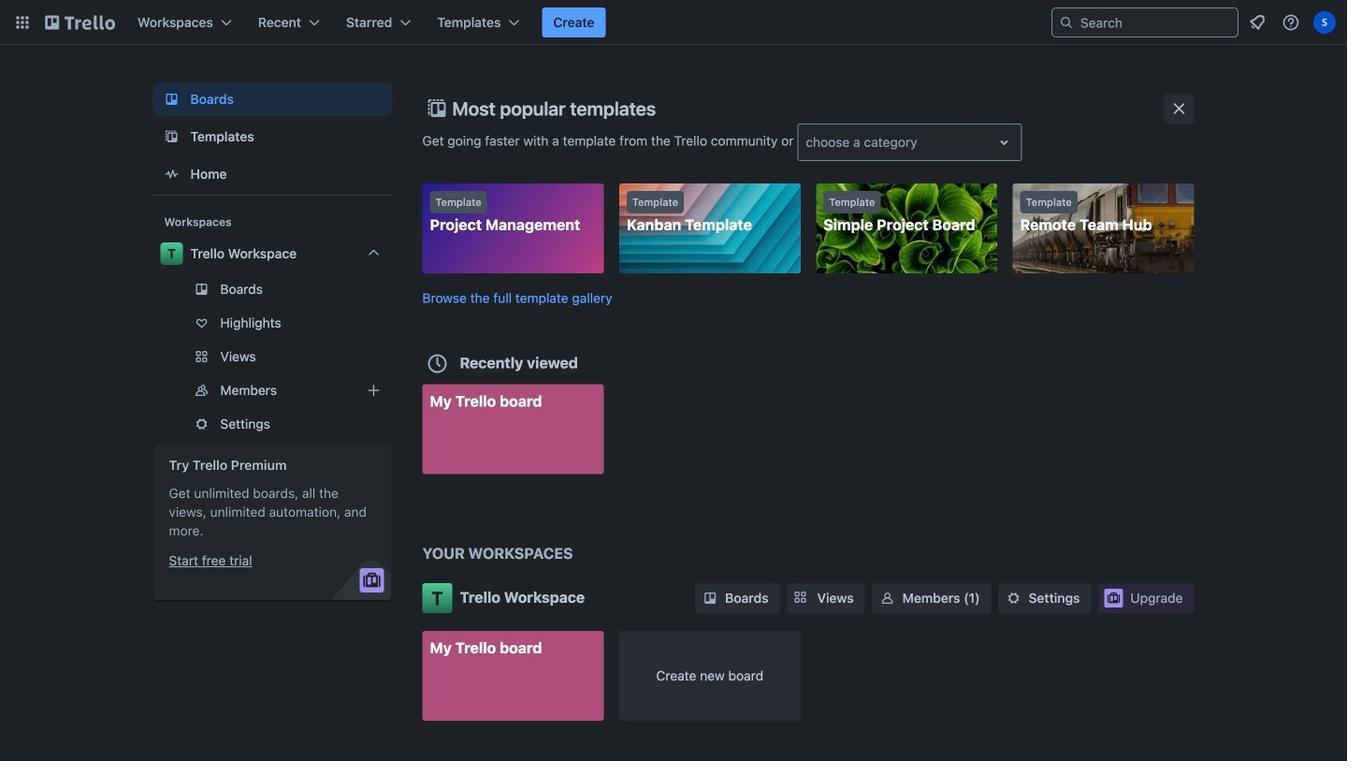 Task type: describe. For each thing, give the bounding box(es) containing it.
sen (sen604) image
[[1314, 11, 1337, 34]]

sm image
[[1005, 589, 1024, 608]]

back to home image
[[45, 7, 115, 37]]

open image
[[993, 131, 1016, 154]]

2 sm image from the left
[[879, 589, 897, 608]]

1 sm image from the left
[[701, 589, 720, 608]]

board image
[[161, 88, 183, 110]]

template board image
[[161, 125, 183, 148]]

add image
[[363, 379, 385, 402]]

open information menu image
[[1282, 13, 1301, 32]]

0 notifications image
[[1247, 11, 1269, 34]]



Task type: locate. For each thing, give the bounding box(es) containing it.
sm image
[[701, 589, 720, 608], [879, 589, 897, 608]]

0 horizontal spatial sm image
[[701, 589, 720, 608]]

1 horizontal spatial sm image
[[879, 589, 897, 608]]

search image
[[1060, 15, 1075, 30]]

home image
[[161, 163, 183, 185]]

primary element
[[0, 0, 1348, 45]]

Search field
[[1075, 9, 1238, 36]]



Task type: vqa. For each thing, say whether or not it's contained in the screenshot.
Workspace visible on the top of page
no



